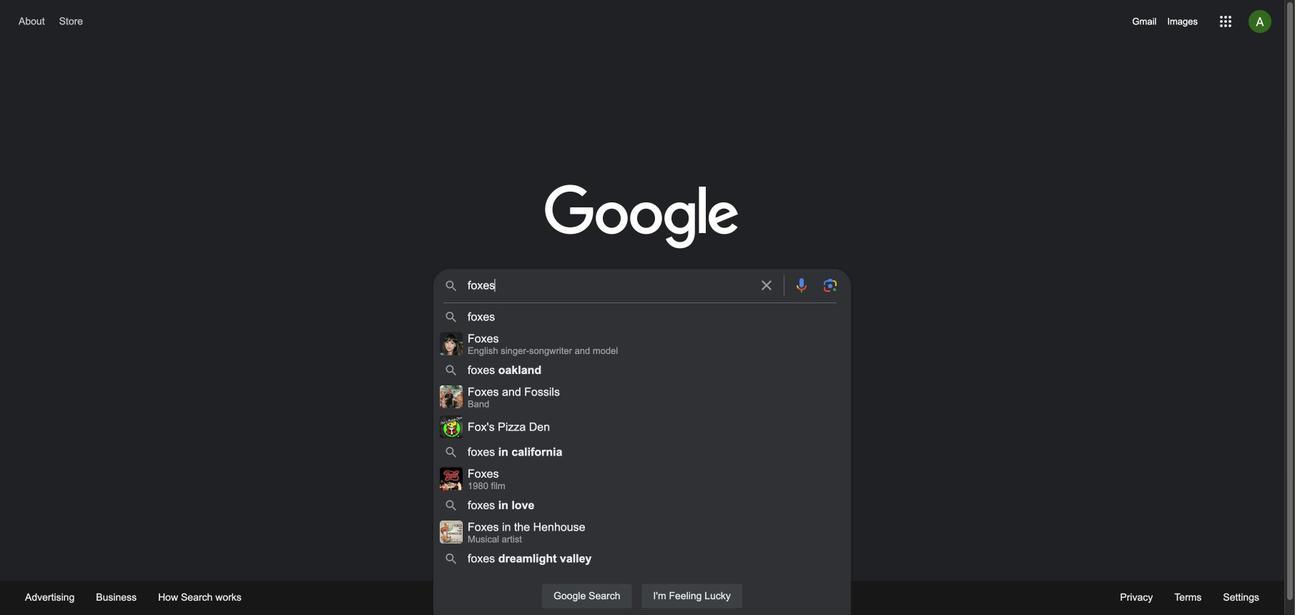 Task type: describe. For each thing, give the bounding box(es) containing it.
foxes singer option
[[468, 332, 837, 356]]

Search text field
[[468, 278, 750, 297]]

foxes movie option
[[468, 468, 837, 492]]

foxes and fossils option
[[468, 386, 837, 410]]



Task type: vqa. For each thing, say whether or not it's contained in the screenshot.
foxes and fossils option
yes



Task type: locate. For each thing, give the bounding box(es) containing it.
I'm Feeling Lucky submit
[[641, 583, 743, 609]]

google image
[[545, 185, 740, 250]]

search by image image
[[822, 277, 839, 294]]

search by voice image
[[793, 277, 811, 294]]

None search field
[[14, 265, 1271, 615]]

foxes in the henhouse option
[[468, 521, 837, 545]]

list box
[[434, 306, 851, 570]]



